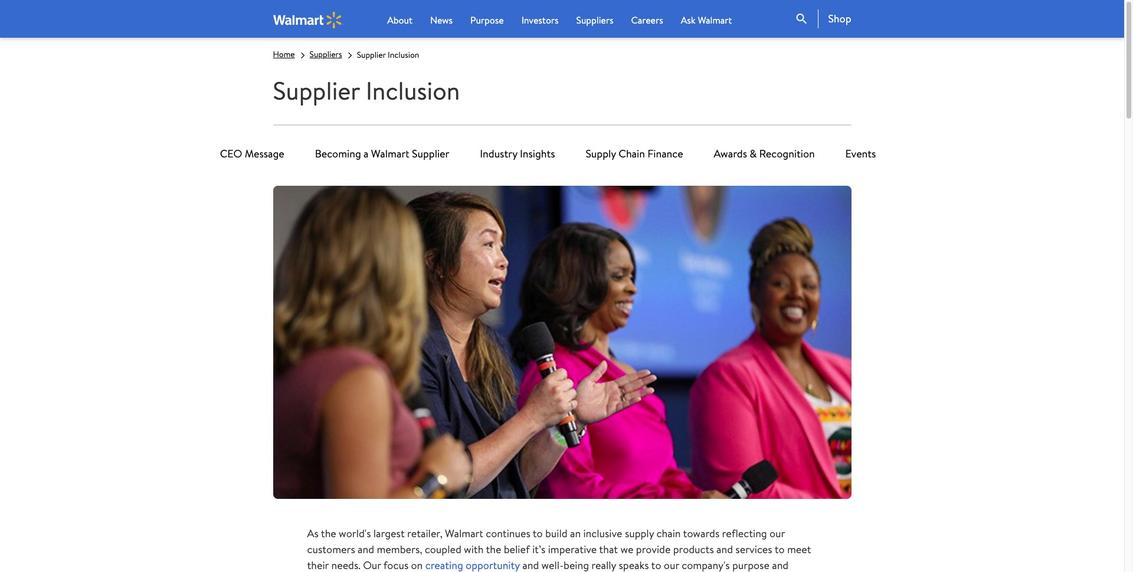 Task type: vqa. For each thing, say whether or not it's contained in the screenshot.
the bottommost Walmart
yes



Task type: locate. For each thing, give the bounding box(es) containing it.
supply
[[625, 527, 654, 542]]

0 vertical spatial suppliers
[[577, 14, 614, 27]]

1 horizontal spatial suppliers
[[577, 14, 614, 27]]

1 vertical spatial suppliers
[[310, 48, 342, 60]]

supplier inclusion
[[357, 49, 419, 61], [273, 73, 460, 108]]

0 horizontal spatial to
[[533, 527, 543, 542]]

and up "needs. our"
[[358, 543, 374, 558]]

supplier inclusion down about dropdown button
[[357, 49, 419, 61]]

industry insights
[[480, 147, 555, 161]]

industry insights link
[[480, 140, 555, 168]]

suppliers left 'careers' link
[[577, 14, 614, 27]]

careers
[[632, 14, 664, 27]]

needs. our
[[332, 559, 381, 573]]

supplier inclusion panel image
[[273, 186, 852, 500]]

0 vertical spatial to
[[533, 527, 543, 542]]

2 vertical spatial walmart
[[445, 527, 484, 542]]

1 vertical spatial the
[[486, 543, 502, 558]]

focus
[[384, 559, 409, 573]]

investors button
[[522, 13, 559, 27]]

to up it's on the bottom of the page
[[533, 527, 543, 542]]

1 horizontal spatial to
[[775, 543, 785, 558]]

our
[[770, 527, 786, 542]]

1 vertical spatial inclusion
[[366, 73, 460, 108]]

finance
[[648, 147, 684, 161]]

that
[[600, 543, 618, 558]]

supplier
[[357, 49, 386, 61], [273, 73, 360, 108], [412, 147, 450, 161]]

as the world's largest retailer, walmart continues to build an inclusive supply chain towards reflecting our customers and members, coupled with the belief it's imperative that we provide products and services to meet their needs. our focus on
[[307, 527, 812, 573]]

2 horizontal spatial walmart
[[698, 14, 732, 27]]

the
[[321, 527, 337, 542], [486, 543, 502, 558]]

insights
[[520, 147, 555, 161]]

ask walmart
[[681, 14, 732, 27]]

0 horizontal spatial suppliers
[[310, 48, 342, 60]]

ceo message link
[[220, 140, 285, 168]]

walmart right "a"
[[371, 147, 410, 161]]

walmart
[[698, 14, 732, 27], [371, 147, 410, 161], [445, 527, 484, 542]]

purpose button
[[471, 13, 504, 27]]

supply
[[586, 147, 616, 161]]

becoming a walmart supplier
[[315, 147, 450, 161]]

2 vertical spatial supplier
[[412, 147, 450, 161]]

careers link
[[632, 13, 664, 27]]

to
[[533, 527, 543, 542], [775, 543, 785, 558]]

1 horizontal spatial and
[[717, 543, 734, 558]]

shop
[[829, 11, 852, 26]]

build
[[546, 527, 568, 542]]

the right as
[[321, 527, 337, 542]]

walmart right ask
[[698, 14, 732, 27]]

message
[[245, 147, 285, 161]]

supplier inclusion down 'suppliers' link
[[273, 73, 460, 108]]

inclusive
[[584, 527, 623, 542]]

becoming a walmart supplier link
[[315, 140, 450, 168]]

largest
[[374, 527, 405, 542]]

about button
[[387, 13, 413, 27]]

inclusion
[[388, 49, 419, 61], [366, 73, 460, 108]]

investors
[[522, 14, 559, 27]]

ask walmart link
[[681, 13, 732, 27]]

becoming
[[315, 147, 361, 161]]

awards & recognition link
[[714, 140, 815, 168]]

and down reflecting
[[717, 543, 734, 558]]

continues
[[486, 527, 531, 542]]

the right the with
[[486, 543, 502, 558]]

on
[[411, 559, 423, 573]]

products
[[674, 543, 714, 558]]

ask
[[681, 14, 696, 27]]

to down our
[[775, 543, 785, 558]]

suppliers
[[577, 14, 614, 27], [310, 48, 342, 60]]

suppliers down home image
[[310, 48, 342, 60]]

as
[[307, 527, 319, 542]]

home link
[[273, 48, 295, 60]]

belief
[[504, 543, 530, 558]]

news button
[[431, 13, 453, 27]]

world's
[[339, 527, 371, 542]]

it's
[[533, 543, 546, 558]]

0 vertical spatial walmart
[[698, 14, 732, 27]]

walmart up the with
[[445, 527, 484, 542]]

news
[[431, 14, 453, 27]]

1 vertical spatial walmart
[[371, 147, 410, 161]]

and
[[358, 543, 374, 558], [717, 543, 734, 558]]

supply chain finance
[[586, 147, 684, 161]]

0 horizontal spatial and
[[358, 543, 374, 558]]

walmart inside as the world's largest retailer, walmart continues to build an inclusive supply chain towards reflecting our customers and members, coupled with the belief it's imperative that we provide products and services to meet their needs. our focus on
[[445, 527, 484, 542]]

shop link
[[819, 9, 852, 28]]

1 horizontal spatial walmart
[[445, 527, 484, 542]]

imperative
[[548, 543, 597, 558]]

an
[[570, 527, 581, 542]]

0 vertical spatial the
[[321, 527, 337, 542]]



Task type: describe. For each thing, give the bounding box(es) containing it.
supply chain finance link
[[586, 140, 684, 168]]

towards
[[684, 527, 720, 542]]

about
[[387, 14, 413, 27]]

0 horizontal spatial the
[[321, 527, 337, 542]]

home image
[[273, 12, 343, 28]]

suppliers for 'suppliers' link
[[310, 48, 342, 60]]

0 vertical spatial supplier inclusion
[[357, 49, 419, 61]]

awards & recognition
[[714, 147, 815, 161]]

recognition
[[760, 147, 815, 161]]

0 vertical spatial inclusion
[[388, 49, 419, 61]]

meet
[[788, 543, 812, 558]]

a
[[364, 147, 369, 161]]

customers
[[307, 543, 355, 558]]

reflecting
[[723, 527, 768, 542]]

chain
[[657, 527, 681, 542]]

services
[[736, 543, 773, 558]]

with
[[464, 543, 484, 558]]

industry
[[480, 147, 518, 161]]

retailer,
[[408, 527, 443, 542]]

ceo message
[[220, 147, 285, 161]]

events link
[[846, 140, 877, 168]]

their
[[307, 559, 329, 573]]

chain
[[619, 147, 645, 161]]

1 and from the left
[[358, 543, 374, 558]]

we
[[621, 543, 634, 558]]

1 vertical spatial supplier inclusion
[[273, 73, 460, 108]]

0 horizontal spatial walmart
[[371, 147, 410, 161]]

ceo
[[220, 147, 242, 161]]

0 vertical spatial supplier
[[357, 49, 386, 61]]

home
[[273, 48, 295, 60]]

members,
[[377, 543, 423, 558]]

search
[[795, 12, 809, 26]]

1 vertical spatial supplier
[[273, 73, 360, 108]]

2 and from the left
[[717, 543, 734, 558]]

provide
[[637, 543, 671, 558]]

suppliers for suppliers dropdown button
[[577, 14, 614, 27]]

suppliers button
[[577, 13, 614, 27]]

awards
[[714, 147, 748, 161]]

suppliers link
[[310, 48, 342, 60]]

coupled
[[425, 543, 462, 558]]

purpose
[[471, 14, 504, 27]]

events
[[846, 147, 877, 161]]

&
[[750, 147, 757, 161]]

1 horizontal spatial the
[[486, 543, 502, 558]]

1 vertical spatial to
[[775, 543, 785, 558]]



